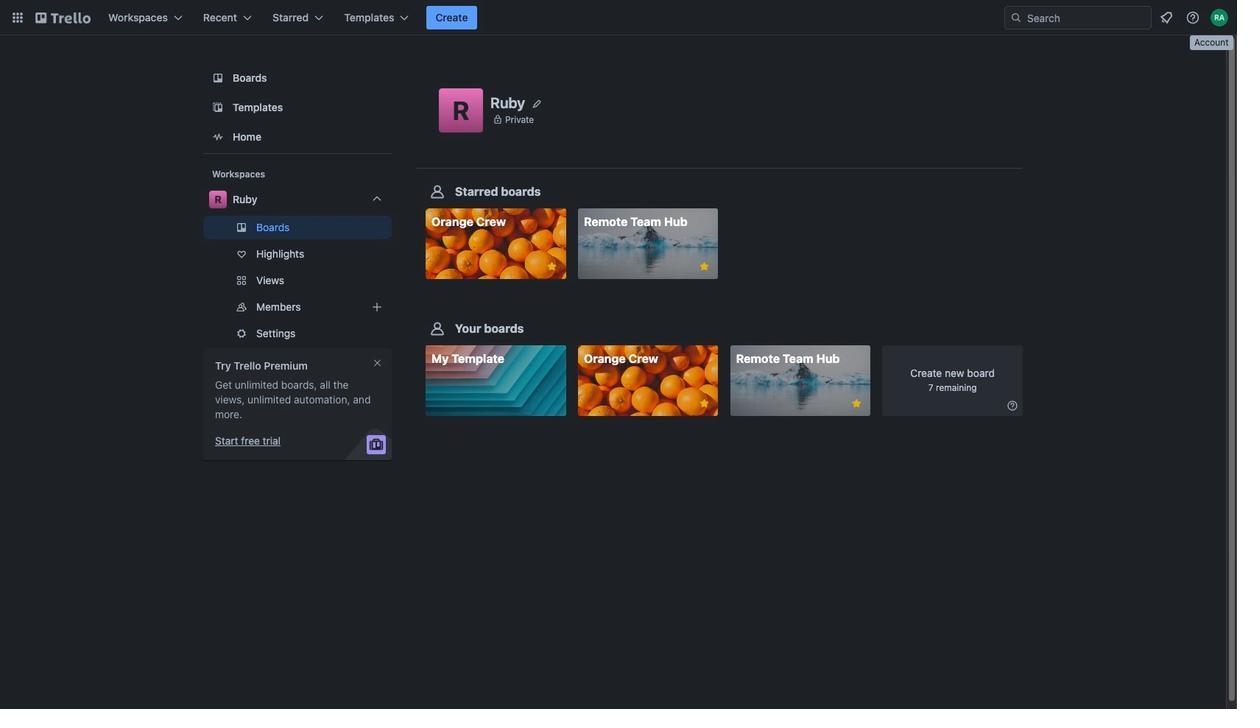 Task type: locate. For each thing, give the bounding box(es) containing it.
back to home image
[[35, 6, 91, 29]]

1 horizontal spatial click to unstar this board. it will be removed from your starred list. image
[[698, 260, 711, 273]]

board image
[[209, 69, 227, 87]]

ruby anderson (rubyanderson7) image
[[1211, 9, 1229, 27]]

0 notifications image
[[1158, 9, 1176, 27]]

template board image
[[209, 99, 227, 116]]

click to unstar this board. it will be removed from your starred list. image
[[546, 260, 559, 273], [698, 260, 711, 273], [850, 397, 864, 411]]

tooltip
[[1191, 35, 1234, 50]]



Task type: vqa. For each thing, say whether or not it's contained in the screenshot.
0 Notifications image
yes



Task type: describe. For each thing, give the bounding box(es) containing it.
Search field
[[1023, 7, 1152, 28]]

0 horizontal spatial click to unstar this board. it will be removed from your starred list. image
[[546, 260, 559, 273]]

2 horizontal spatial click to unstar this board. it will be removed from your starred list. image
[[850, 397, 864, 411]]

primary element
[[0, 0, 1238, 35]]

home image
[[209, 128, 227, 146]]

add image
[[368, 298, 386, 316]]

open information menu image
[[1186, 10, 1201, 25]]

search image
[[1011, 12, 1023, 24]]

sm image
[[1006, 399, 1020, 414]]



